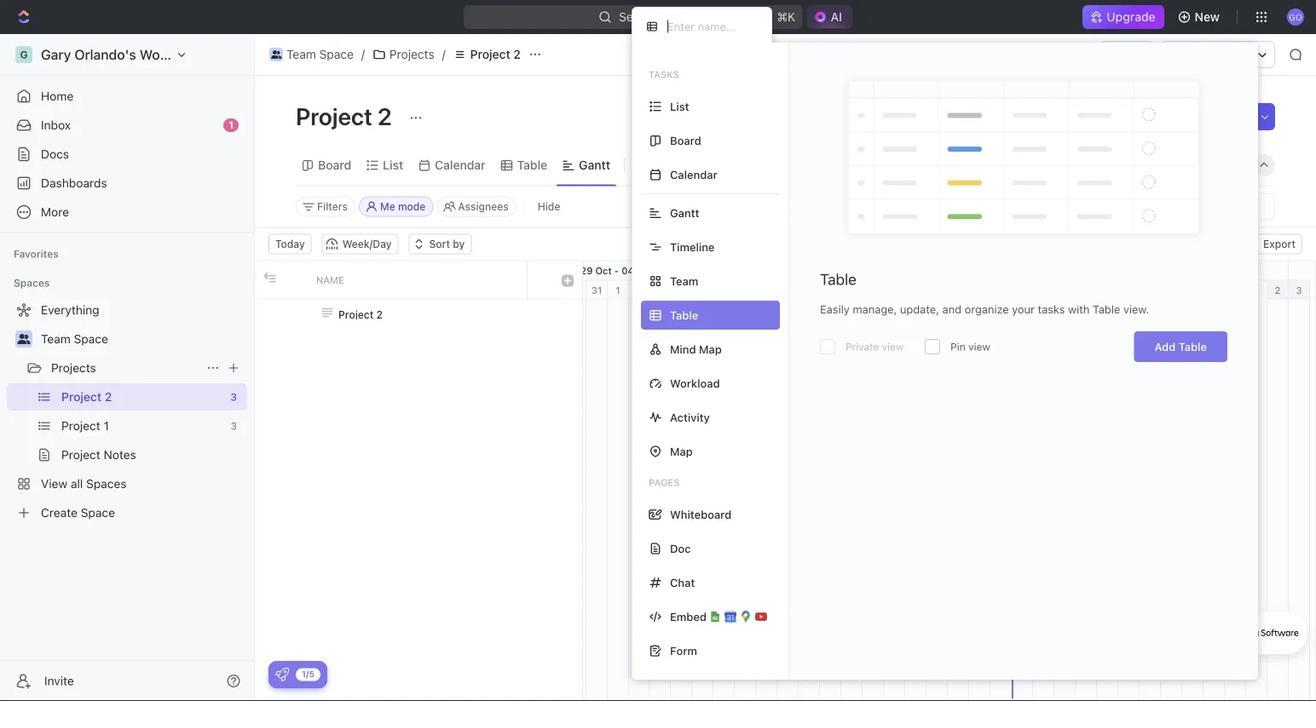 Task type: describe. For each thing, give the bounding box(es) containing it.
invite
[[44, 674, 74, 688]]

list link
[[380, 153, 403, 177]]

gantt link
[[576, 153, 610, 177]]

⌘k
[[777, 10, 796, 24]]

add for add table
[[1155, 341, 1176, 353]]

project inside cell
[[338, 309, 374, 321]]

doc
[[670, 543, 691, 555]]

favorites
[[14, 248, 59, 260]]

29 oct - 04 nov
[[581, 265, 654, 276]]

timeline
[[670, 241, 715, 254]]

share
[[1111, 47, 1144, 61]]

4
[[678, 285, 684, 296]]

11 inside "element"
[[773, 265, 782, 276]]

19 nov - 25 nov element
[[991, 261, 1140, 280]]

19 element
[[991, 281, 1012, 300]]

docs link
[[7, 141, 247, 168]]

2 inside cell
[[376, 309, 383, 321]]

upgrade
[[1107, 10, 1156, 24]]

assignees button
[[437, 196, 516, 217]]

18 element
[[969, 281, 991, 300]]

tasks
[[1038, 303, 1065, 316]]

onboarding checklist button image
[[275, 668, 289, 682]]

 image inside column header
[[562, 275, 574, 287]]

board link
[[315, 153, 351, 177]]

21 element
[[1033, 281, 1055, 300]]

1 horizontal spatial team space link
[[265, 44, 358, 65]]

view.
[[1123, 303, 1149, 316]]

oct
[[595, 265, 612, 276]]

inbox
[[41, 118, 71, 132]]

export
[[1263, 238, 1296, 250]]

pin
[[951, 341, 966, 353]]

tasks
[[649, 69, 679, 80]]

name column header
[[306, 261, 528, 299]]

organize
[[965, 303, 1009, 316]]

calendar inside 'link'
[[435, 158, 486, 172]]

easily manage, update, and organize your tasks with table view.
[[820, 303, 1149, 316]]

Enter name... field
[[666, 19, 758, 34]]

view
[[654, 158, 681, 172]]

10 element
[[799, 281, 820, 300]]

1 / from the left
[[361, 47, 365, 61]]

03 dec - 09 dec element
[[1289, 261, 1316, 280]]

2 column header from the left
[[280, 261, 306, 299]]

project 2 cell
[[306, 300, 528, 329]]

hide for hide 1
[[1100, 158, 1126, 172]]

1 vertical spatial project 2
[[296, 102, 397, 130]]

29 element
[[1204, 281, 1225, 300]]

task
[[1219, 110, 1245, 124]]

add task button
[[1183, 103, 1255, 130]]

private view
[[846, 341, 904, 353]]

workload
[[670, 377, 720, 390]]

today button
[[269, 234, 312, 254]]

- for 04
[[614, 265, 619, 276]]

28 element
[[1182, 281, 1204, 300]]

search...
[[619, 10, 668, 24]]

user group image
[[17, 334, 30, 344]]

your
[[1012, 303, 1035, 316]]

assignees
[[458, 201, 509, 213]]

easily
[[820, 303, 850, 316]]

30
[[569, 285, 582, 296]]

sidebar navigation
[[0, 34, 255, 702]]

22 element
[[1055, 281, 1076, 300]]

search button
[[1010, 153, 1076, 177]]

pin view
[[951, 341, 990, 353]]

Search tasks... text field
[[1104, 194, 1274, 220]]

1 horizontal spatial projects
[[389, 47, 434, 61]]

1 inside sidebar navigation
[[229, 119, 234, 131]]

private
[[846, 341, 879, 353]]

2 3 from the left
[[1296, 285, 1302, 296]]

0 vertical spatial board
[[670, 134, 701, 147]]

project 2 - 0.00% row
[[255, 300, 582, 329]]

form
[[670, 645, 697, 658]]

hide 1
[[1100, 158, 1140, 172]]

embed
[[670, 611, 707, 624]]

spaces
[[14, 277, 50, 289]]

29
[[581, 265, 593, 276]]

home
[[41, 89, 74, 103]]

project 2 link
[[449, 44, 525, 65]]

31
[[591, 285, 602, 296]]

whiteboard
[[670, 509, 732, 521]]

pages
[[649, 477, 680, 488]]

1 vertical spatial project
[[296, 102, 372, 130]]

table down 28 "element"
[[1179, 341, 1207, 353]]

3 column header from the left
[[528, 261, 553, 299]]

manage,
[[853, 303, 897, 316]]

with
[[1068, 303, 1090, 316]]

tree inside sidebar navigation
[[7, 297, 247, 527]]

today inside button
[[275, 238, 305, 250]]

0 vertical spatial list
[[670, 100, 689, 113]]

favorites button
[[7, 244, 65, 264]]

dashboards link
[[7, 170, 247, 197]]

1 horizontal spatial calendar
[[670, 168, 718, 181]]

mind map
[[670, 343, 722, 356]]

table down 24 element
[[1093, 303, 1120, 316]]

2 nov from the left
[[745, 265, 763, 276]]

gantt inside 'link'
[[579, 158, 610, 172]]

calendar link
[[432, 153, 486, 177]]

add task
[[1193, 110, 1245, 124]]

hide for hide
[[538, 201, 560, 213]]

0 vertical spatial team space
[[286, 47, 354, 61]]

23 element
[[1076, 281, 1097, 300]]

0 vertical spatial project 2
[[470, 47, 521, 61]]

upgrade link
[[1083, 5, 1164, 29]]

table link
[[514, 153, 547, 177]]

project 2 tree grid
[[255, 261, 582, 699]]



Task type: locate. For each thing, give the bounding box(es) containing it.
view
[[882, 341, 904, 353], [969, 341, 990, 353]]

30 element containing 30
[[565, 281, 587, 300]]

26 nov - 02 dec element
[[1140, 261, 1289, 280]]

15 element
[[905, 281, 927, 300]]

chat
[[670, 577, 695, 589]]

1 vertical spatial today
[[1016, 303, 1041, 313]]

2
[[514, 47, 521, 61], [378, 102, 392, 130], [636, 285, 642, 296], [1275, 285, 1281, 296], [376, 309, 383, 321]]

nov right 05
[[745, 265, 763, 276]]

0 vertical spatial gantt
[[579, 158, 610, 172]]

2 30 element from the left
[[1225, 281, 1246, 300]]

0 horizontal spatial 30 element
[[565, 281, 587, 300]]

1 horizontal spatial gantt
[[670, 207, 699, 220]]

1 vertical spatial space
[[74, 332, 108, 346]]

list down tasks
[[670, 100, 689, 113]]

1 horizontal spatial 11
[[826, 285, 835, 296]]

0 vertical spatial team
[[286, 47, 316, 61]]

nov for 11
[[785, 265, 802, 276]]

2 / from the left
[[442, 47, 446, 61]]

12
[[846, 285, 857, 296]]

nov up 9
[[785, 265, 802, 276]]

1 column header from the left
[[255, 261, 280, 299]]

view right pin on the right of the page
[[969, 341, 990, 353]]

 image
[[264, 272, 276, 283]]

table
[[517, 158, 547, 172], [820, 270, 857, 289], [1093, 303, 1120, 316], [1179, 341, 1207, 353]]

0 horizontal spatial map
[[670, 445, 693, 458]]

1 vertical spatial map
[[670, 445, 693, 458]]

1 vertical spatial add
[[1155, 341, 1176, 353]]

nov right 04
[[637, 265, 654, 276]]

0 vertical spatial space
[[319, 47, 354, 61]]

dashboards
[[41, 176, 107, 190]]

nov inside the '29 oct - 04 nov' element
[[637, 265, 654, 276]]

calendar
[[435, 158, 486, 172], [670, 168, 718, 181]]

user group image
[[271, 50, 282, 59]]

0 vertical spatial add
[[1193, 110, 1216, 124]]

hide
[[1100, 158, 1126, 172], [538, 201, 560, 213]]

0 horizontal spatial -
[[614, 265, 619, 276]]

new button
[[1171, 3, 1230, 31]]

activity
[[670, 411, 710, 424]]

hide button
[[531, 196, 567, 217]]

space inside tree
[[74, 332, 108, 346]]

1/5
[[302, 670, 315, 679]]

30 element down 26 nov - 02 dec 'element'
[[1225, 281, 1246, 300]]

1 vertical spatial 11
[[826, 285, 835, 296]]

0 vertical spatial hide
[[1100, 158, 1126, 172]]

1 vertical spatial hide
[[538, 201, 560, 213]]

1 horizontal spatial team space
[[286, 47, 354, 61]]

1 horizontal spatial map
[[699, 343, 722, 356]]

table inside 'link'
[[517, 158, 547, 172]]

3
[[657, 285, 663, 296], [1296, 285, 1302, 296]]

table up the hide button
[[517, 158, 547, 172]]

1 vertical spatial projects
[[51, 361, 96, 375]]

1 nov from the left
[[637, 265, 654, 276]]

1 vertical spatial projects link
[[51, 355, 199, 382]]

name
[[316, 274, 344, 286]]

1 horizontal spatial team
[[286, 47, 316, 61]]

11 element
[[820, 281, 841, 300]]

team space right user group image
[[286, 47, 354, 61]]

0 horizontal spatial team space
[[41, 332, 108, 346]]

1 horizontal spatial add
[[1193, 110, 1216, 124]]

1 horizontal spatial /
[[442, 47, 446, 61]]

nov
[[637, 265, 654, 276], [745, 265, 763, 276], [785, 265, 802, 276]]

1 horizontal spatial hide
[[1100, 158, 1126, 172]]

add inside button
[[1193, 110, 1216, 124]]

map right mind at the right of page
[[699, 343, 722, 356]]

3 left '4' element
[[1296, 285, 1302, 296]]

add down 27 element
[[1155, 341, 1176, 353]]

0 horizontal spatial add
[[1155, 341, 1176, 353]]

2 vertical spatial project
[[338, 309, 374, 321]]

today
[[275, 238, 305, 250], [1016, 303, 1041, 313]]

0 vertical spatial projects
[[389, 47, 434, 61]]

name row
[[255, 261, 582, 300]]

4 column header from the left
[[553, 261, 582, 299]]

0 horizontal spatial 11
[[773, 265, 782, 276]]

05 nov - 11 nov
[[730, 265, 802, 276]]

customize
[[1171, 158, 1231, 172]]

add for add task
[[1193, 110, 1216, 124]]

gantt up timeline
[[670, 207, 699, 220]]

home link
[[7, 83, 247, 110]]

project 2
[[470, 47, 521, 61], [296, 102, 397, 130], [338, 309, 383, 321]]

tree containing team space
[[7, 297, 247, 527]]

-
[[614, 265, 619, 276], [766, 265, 770, 276]]

0 horizontal spatial gantt
[[579, 158, 610, 172]]

project 2 inside cell
[[338, 309, 383, 321]]

11
[[773, 265, 782, 276], [826, 285, 835, 296]]

gantt
[[579, 158, 610, 172], [670, 207, 699, 220]]

0 horizontal spatial space
[[74, 332, 108, 346]]

team space link
[[265, 44, 358, 65], [41, 326, 244, 353]]

new
[[1195, 10, 1220, 24]]

1 horizontal spatial list
[[670, 100, 689, 113]]

1 horizontal spatial today
[[1016, 303, 1041, 313]]

team space
[[286, 47, 354, 61], [41, 332, 108, 346]]

hide inside button
[[538, 201, 560, 213]]

3 nov from the left
[[785, 265, 802, 276]]

team right user group icon
[[41, 332, 71, 346]]

1 vertical spatial team space
[[41, 332, 108, 346]]

1 30 element from the left
[[565, 281, 587, 300]]

24 element
[[1097, 281, 1118, 300]]

view for pin view
[[969, 341, 990, 353]]

team space inside tree
[[41, 332, 108, 346]]

gantt right table 'link'
[[579, 158, 610, 172]]

projects link
[[368, 44, 439, 65], [51, 355, 199, 382]]

 image inside column header
[[264, 272, 276, 283]]

1 horizontal spatial view
[[969, 341, 990, 353]]

12 nov - 18 nov element
[[841, 261, 991, 280]]

6
[[721, 285, 727, 296]]

team left 5
[[670, 275, 698, 288]]

export button
[[1243, 234, 1303, 254]]

05
[[730, 265, 743, 276]]

team space link inside tree
[[41, 326, 244, 353]]

1 horizontal spatial space
[[319, 47, 354, 61]]

- up 8
[[766, 265, 770, 276]]

board up 'view'
[[670, 134, 701, 147]]

26 element
[[1140, 281, 1161, 300]]

0 vertical spatial team space link
[[265, 44, 358, 65]]

30 element left 31
[[565, 281, 587, 300]]

team right user group image
[[286, 47, 316, 61]]

1 vertical spatial list
[[383, 158, 403, 172]]

0 horizontal spatial team
[[41, 332, 71, 346]]

list inside 'link'
[[383, 158, 403, 172]]

- inside the '29 oct - 04 nov' element
[[614, 265, 619, 276]]

and
[[942, 303, 962, 316]]

27 element
[[1161, 281, 1182, 300]]

0 horizontal spatial projects
[[51, 361, 96, 375]]

list
[[670, 100, 689, 113], [383, 158, 403, 172]]

team
[[286, 47, 316, 61], [670, 275, 698, 288], [41, 332, 71, 346]]

hide down table 'link'
[[538, 201, 560, 213]]

calendar up timeline
[[670, 168, 718, 181]]

list right the board link
[[383, 158, 403, 172]]

04
[[622, 265, 634, 276]]

projects inside sidebar navigation
[[51, 361, 96, 375]]

- inside 05 nov - 11 nov "element"
[[766, 265, 770, 276]]

2 horizontal spatial team
[[670, 275, 698, 288]]

docs
[[41, 147, 69, 161]]

4 element
[[1310, 281, 1316, 300]]

view button
[[632, 145, 687, 185]]

2 vertical spatial team
[[41, 332, 71, 346]]

1 horizontal spatial -
[[766, 265, 770, 276]]

search
[[1032, 158, 1071, 172]]

map
[[699, 343, 722, 356], [670, 445, 693, 458]]

0 horizontal spatial view
[[882, 341, 904, 353]]

1 view from the left
[[882, 341, 904, 353]]

customize button
[[1149, 153, 1236, 177]]

20 element
[[1012, 281, 1033, 300]]

1 vertical spatial team space link
[[41, 326, 244, 353]]

0 vertical spatial project
[[470, 47, 510, 61]]

0 horizontal spatial list
[[383, 158, 403, 172]]

space right user group icon
[[74, 332, 108, 346]]

space
[[319, 47, 354, 61], [74, 332, 108, 346]]

1 vertical spatial gantt
[[670, 207, 699, 220]]

- for 11
[[766, 265, 770, 276]]

0 vertical spatial projects link
[[368, 44, 439, 65]]

31 element
[[587, 281, 608, 300]]

/
[[361, 47, 365, 61], [442, 47, 446, 61]]

0 horizontal spatial team space link
[[41, 326, 244, 353]]

0 horizontal spatial today
[[275, 238, 305, 250]]

29 oct - 04 nov element
[[544, 261, 692, 280]]

add left task
[[1193, 110, 1216, 124]]

0 horizontal spatial 3
[[657, 285, 663, 296]]

team inside tree
[[41, 332, 71, 346]]

1
[[229, 119, 234, 131], [1135, 158, 1140, 172], [616, 285, 620, 296], [1254, 285, 1259, 296]]

team space right user group icon
[[41, 332, 108, 346]]

1 horizontal spatial 30 element
[[1225, 281, 1246, 300]]

1 - from the left
[[614, 265, 619, 276]]

map down activity
[[670, 445, 693, 458]]

board left list 'link'
[[318, 158, 351, 172]]

0 horizontal spatial board
[[318, 158, 351, 172]]

2 view from the left
[[969, 341, 990, 353]]

17 element
[[948, 281, 969, 300]]

onboarding checklist button element
[[275, 668, 289, 682]]

1 horizontal spatial nov
[[745, 265, 763, 276]]

 image
[[562, 275, 574, 287]]

1 horizontal spatial projects link
[[368, 44, 439, 65]]

8
[[763, 285, 769, 296]]

9
[[785, 285, 791, 296]]

1 horizontal spatial 3
[[1296, 285, 1302, 296]]

5
[[699, 285, 705, 296]]

2 vertical spatial project 2
[[338, 309, 383, 321]]

0 vertical spatial 11
[[773, 265, 782, 276]]

view right private
[[882, 341, 904, 353]]

projects
[[389, 47, 434, 61], [51, 361, 96, 375]]

1 3 from the left
[[657, 285, 663, 296]]

share button
[[1101, 41, 1154, 68]]

0 vertical spatial map
[[699, 343, 722, 356]]

add table
[[1155, 341, 1207, 353]]

1 vertical spatial board
[[318, 158, 351, 172]]

- left 04
[[614, 265, 619, 276]]

2 horizontal spatial nov
[[785, 265, 802, 276]]

view for private view
[[882, 341, 904, 353]]

add
[[1193, 110, 1216, 124], [1155, 341, 1176, 353]]

0 horizontal spatial hide
[[538, 201, 560, 213]]

update,
[[900, 303, 939, 316]]

2 - from the left
[[766, 265, 770, 276]]

view button
[[632, 153, 687, 177]]

hide right search
[[1100, 158, 1126, 172]]

space right user group image
[[319, 47, 354, 61]]

project
[[470, 47, 510, 61], [296, 102, 372, 130], [338, 309, 374, 321]]

1 horizontal spatial board
[[670, 134, 701, 147]]

7
[[742, 285, 748, 296]]

tree
[[7, 297, 247, 527]]

13 element
[[863, 281, 884, 300]]

16 element
[[927, 281, 948, 300]]

calendar up assignees button
[[435, 158, 486, 172]]

1 vertical spatial team
[[670, 275, 698, 288]]

30 element
[[565, 281, 587, 300], [1225, 281, 1246, 300]]

0 vertical spatial today
[[275, 238, 305, 250]]

25 element
[[1118, 281, 1140, 300]]

table up the easily at the top right of the page
[[820, 270, 857, 289]]

3 left 4
[[657, 285, 663, 296]]

05 nov - 11 nov element
[[692, 261, 841, 280]]

nov for 04
[[637, 265, 654, 276]]

0 horizontal spatial nov
[[637, 265, 654, 276]]

0 horizontal spatial calendar
[[435, 158, 486, 172]]

14 element
[[884, 281, 905, 300]]

mind
[[670, 343, 696, 356]]

0 horizontal spatial /
[[361, 47, 365, 61]]

0 horizontal spatial projects link
[[51, 355, 199, 382]]

board
[[670, 134, 701, 147], [318, 158, 351, 172]]

column header
[[255, 261, 280, 299], [280, 261, 306, 299], [528, 261, 553, 299], [553, 261, 582, 299]]

12 element
[[841, 281, 863, 300]]



Task type: vqa. For each thing, say whether or not it's contained in the screenshot.
2nd Nov from the right
yes



